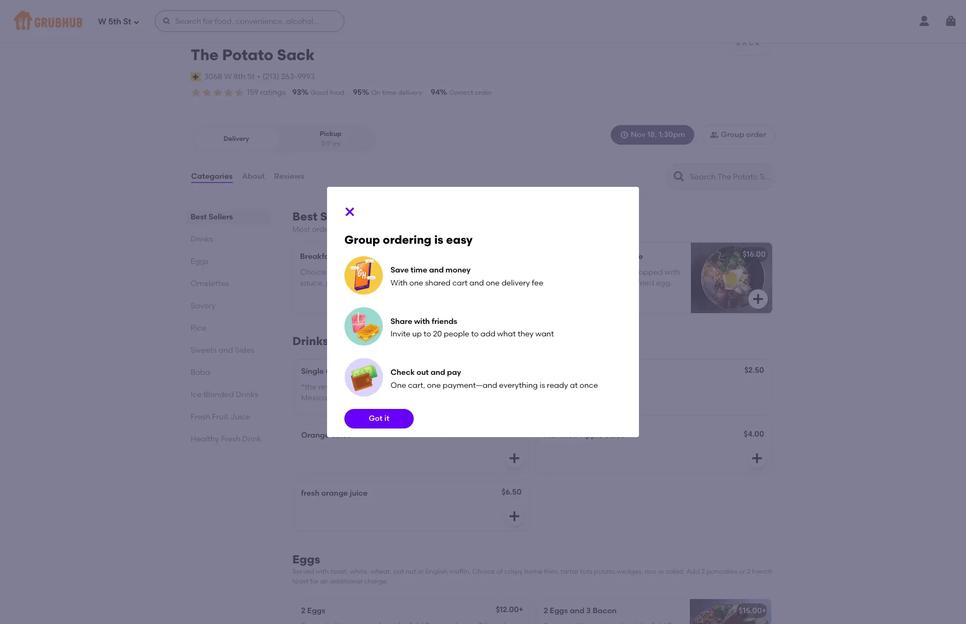 Task type: describe. For each thing, give the bounding box(es) containing it.
svg image inside nov 18, 1:30pm button
[[620, 131, 629, 139]]

ice blended drinks tab
[[191, 389, 267, 401]]

$6.50
[[502, 488, 522, 497]]

drink
[[243, 435, 261, 444]]

with inside choice of meat, cheese, scrambled eggs, tater tots, cheese sauce, pico de gallo on the side. served with choice of side.
[[447, 279, 462, 288]]

healthy fresh drink tab
[[191, 434, 267, 445]]

ready
[[547, 381, 569, 390]]

group ordering is easy
[[345, 233, 473, 246]]

group for group order
[[722, 130, 745, 139]]

$16.00
[[743, 250, 766, 259]]

2 horizontal spatial one
[[486, 278, 500, 288]]

eggs tab
[[191, 256, 267, 267]]

2 eggs and 3 bacon
[[544, 606, 617, 616]]

sweets and sides
[[191, 346, 255, 355]]

best for best sellers most ordered on grubhub
[[293, 210, 318, 223]]

bacon, jalapenos, onions topped with pickled jalapeno and soft fried egg.
[[543, 268, 681, 288]]

served inside choice of meat, cheese, scrambled eggs, tater tots, cheese sauce, pico de gallo on the side. served with choice of side.
[[419, 279, 445, 288]]

search icon image
[[673, 170, 686, 183]]

tots,
[[474, 268, 490, 277]]

$4.00 for martinelli apple juice
[[744, 430, 765, 439]]

savory tab
[[191, 300, 267, 312]]

sides
[[235, 346, 255, 355]]

cart,
[[408, 381, 425, 390]]

oat
[[393, 568, 404, 576]]

is inside check out and pay one cart, one payment—and everything is ready at once
[[540, 381, 545, 390]]

on inside choice of meat, cheese, scrambled eggs, tater tots, cheese sauce, pico de gallo on the side. served with choice of side.
[[376, 279, 385, 288]]

once
[[580, 381, 598, 390]]

w inside main navigation navigation
[[98, 17, 106, 26]]

w 5th st
[[98, 17, 131, 26]]

omelettes
[[191, 279, 229, 288]]

eggs down for
[[307, 606, 326, 616]]

• (213) 263-9993
[[258, 72, 315, 81]]

eggs,
[[432, 268, 452, 277]]

about button
[[242, 157, 266, 196]]

svg image up the $6.50
[[508, 452, 521, 465]]

eggs inside eggs served with toast, white, wheat, oat nut or english muffin. choice of crispy home fries, tartar tots potato wedges, rice or salad. add 2 pancakes or 2 french toast for an additional charge.
[[293, 553, 321, 566]]

group order button
[[701, 125, 776, 145]]

payment—and
[[443, 381, 498, 390]]

boba
[[191, 368, 210, 377]]

jalapeno
[[572, 279, 604, 288]]

svg image inside main navigation navigation
[[134, 19, 140, 25]]

single origin house drip
[[301, 367, 392, 376]]

bacon,
[[543, 268, 569, 277]]

$2.50 button
[[538, 360, 772, 415]]

check out and pay image
[[345, 358, 384, 397]]

boba tab
[[191, 367, 267, 378]]

breakfast burrito
[[300, 252, 363, 261]]

pico
[[326, 279, 342, 288]]

0 horizontal spatial drinks
[[191, 235, 213, 244]]

categories button
[[191, 157, 233, 196]]

correct
[[449, 89, 474, 96]]

juice for martinelli apple juice
[[605, 431, 625, 440]]

sweets
[[191, 346, 217, 355]]

fresh fruit juice tab
[[191, 411, 267, 423]]

1 or from the left
[[418, 568, 424, 576]]

time for save
[[411, 266, 428, 275]]

best for best sellers
[[191, 212, 207, 222]]

salad.
[[666, 568, 685, 576]]

the
[[191, 46, 219, 64]]

18,
[[648, 130, 657, 139]]

1 to from the left
[[424, 330, 432, 339]]

rice tab
[[191, 322, 267, 334]]

charge.
[[364, 577, 388, 585]]

share with friends image
[[345, 307, 383, 346]]

egg.
[[656, 279, 673, 288]]

order for correct order
[[475, 89, 492, 96]]

house
[[351, 367, 374, 376]]

tots
[[581, 568, 593, 576]]

healthy fresh drink
[[191, 435, 261, 444]]

time for on
[[382, 89, 397, 96]]

pay
[[447, 368, 462, 377]]

svg image down $16.00 on the right top of page
[[752, 293, 765, 306]]

everything
[[499, 381, 538, 390]]

2 or from the left
[[658, 568, 665, 576]]

sack
[[277, 46, 315, 64]]

money
[[446, 266, 471, 275]]

(213) 263-9993 button
[[263, 71, 315, 82]]

wedges,
[[617, 568, 644, 576]]

0 vertical spatial rice
[[627, 252, 643, 261]]

and inside check out and pay one cart, one payment—and everything is ready at once
[[431, 368, 446, 377]]

kassandra"
[[412, 382, 453, 392]]

the potato sack logo image
[[729, 17, 767, 55]]

with inside share with friends invite up to 20 people to add what they want
[[414, 317, 430, 326]]

pickup
[[320, 130, 342, 138]]

toast,
[[331, 568, 349, 576]]

potato
[[594, 568, 616, 576]]

of inside eggs served with toast, white, wheat, oat nut or english muffin. choice of crispy home fries, tartar tots potato wedges, rice or salad. add 2 pancakes or 2 french toast for an additional charge.
[[497, 568, 503, 576]]

breakfast
[[300, 252, 336, 261]]

0 vertical spatial delivery
[[398, 89, 422, 96]]

up
[[413, 330, 422, 339]]

choice inside choice of meat, cheese, scrambled eggs, tater tots, cheese sauce, pico de gallo on the side. served with choice of side.
[[300, 268, 327, 277]]

add
[[481, 330, 496, 339]]

sellers for best sellers most ordered on grubhub
[[320, 210, 358, 223]]

home
[[525, 568, 543, 576]]

94
[[431, 88, 440, 97]]

5th
[[108, 17, 121, 26]]

1:30pm
[[659, 130, 686, 139]]

with inside eggs served with toast, white, wheat, oat nut or english muffin. choice of crispy home fries, tartar tots potato wedges, rice or salad. add 2 pancakes or 2 french toast for an additional charge.
[[316, 568, 329, 576]]

2 horizontal spatial drinks
[[293, 335, 329, 348]]

pancakes
[[707, 568, 738, 576]]

tartar
[[561, 568, 579, 576]]

pickled
[[543, 279, 570, 288]]

93
[[293, 88, 301, 97]]

crispy
[[505, 568, 523, 576]]

ice blended drinks
[[191, 390, 258, 399]]

choice inside eggs served with toast, white, wheat, oat nut or english muffin. choice of crispy home fries, tartar tots potato wedges, rice or salad. add 2 pancakes or 2 french toast for an additional charge.
[[473, 568, 495, 576]]

w inside button
[[224, 72, 232, 81]]

sellers for best sellers
[[209, 212, 233, 222]]

and inside bacon, jalapenos, onions topped with pickled jalapeno and soft fried egg.
[[606, 279, 621, 288]]

and inside sweets and sides tab
[[219, 346, 233, 355]]

savory
[[191, 301, 216, 311]]

orangutan
[[347, 382, 386, 392]]

0 vertical spatial of
[[328, 268, 336, 277]]

fruit
[[212, 412, 229, 422]]

got it
[[369, 414, 390, 423]]

1 horizontal spatial juice
[[331, 431, 352, 440]]

healthy
[[191, 435, 219, 444]]

and left 3
[[570, 606, 585, 616]]

wheat,
[[370, 568, 392, 576]]

check
[[391, 368, 415, 377]]

order for group order
[[747, 130, 767, 139]]

cheese,
[[361, 268, 389, 277]]

juice for fresh fruit juice
[[230, 412, 251, 422]]

one
[[391, 381, 406, 390]]

$12.00
[[496, 605, 519, 615]]

fresh inside tab
[[221, 435, 241, 444]]

1 vertical spatial bacon
[[593, 606, 617, 616]]

orange
[[322, 489, 348, 498]]

0 horizontal spatial one
[[410, 278, 424, 288]]

white,
[[350, 568, 369, 576]]

pickup 0.9 mi
[[320, 130, 342, 147]]

+ for $12.00 +
[[519, 605, 524, 615]]

on time delivery
[[371, 89, 422, 96]]

what
[[498, 330, 516, 339]]

topped
[[636, 268, 663, 277]]

ordering
[[383, 233, 432, 246]]

omelettes tab
[[191, 278, 267, 289]]



Task type: locate. For each thing, give the bounding box(es) containing it.
1 vertical spatial delivery
[[502, 278, 530, 288]]

rice down savory
[[191, 324, 207, 333]]

eggs inside tab
[[191, 257, 209, 266]]

2 $4.00 from the left
[[744, 430, 765, 439]]

martinelli apple juice
[[544, 431, 625, 440]]

best sellers tab
[[191, 211, 267, 223]]

invite
[[391, 330, 411, 339]]

fresh inside tab
[[191, 412, 210, 422]]

1 vertical spatial time
[[411, 266, 428, 275]]

sauce,
[[300, 279, 324, 288]]

time right save
[[411, 266, 428, 275]]

correct order
[[449, 89, 492, 96]]

and down tots,
[[470, 278, 484, 288]]

0 horizontal spatial best
[[191, 212, 207, 222]]

1 horizontal spatial or
[[658, 568, 665, 576]]

fresh
[[191, 412, 210, 422], [221, 435, 241, 444]]

eggs up omelettes
[[191, 257, 209, 266]]

2 horizontal spatial juice
[[605, 431, 625, 440]]

0 vertical spatial served
[[419, 279, 445, 288]]

0 horizontal spatial is
[[435, 233, 444, 246]]

+ down french
[[762, 606, 767, 616]]

people icon image
[[711, 131, 719, 139]]

good food
[[311, 89, 344, 96]]

got
[[369, 414, 383, 423]]

1 horizontal spatial drinks
[[236, 390, 258, 399]]

with up up at the left bottom of the page
[[414, 317, 430, 326]]

1 vertical spatial drinks
[[293, 335, 329, 348]]

bacon right 3
[[593, 606, 617, 616]]

1 vertical spatial fresh
[[221, 435, 241, 444]]

jalapeno bacon fried rice image
[[692, 243, 773, 313]]

2 vertical spatial drinks
[[236, 390, 258, 399]]

option group containing pickup
[[191, 125, 377, 153]]

juice right the orange
[[331, 431, 352, 440]]

subscription pass image
[[191, 73, 202, 81]]

rice right fried on the top of the page
[[627, 252, 643, 261]]

1 horizontal spatial st
[[247, 72, 255, 81]]

sellers inside best sellers most ordered on grubhub
[[320, 210, 358, 223]]

time right the "on" at the left top
[[382, 89, 397, 96]]

20
[[433, 330, 442, 339]]

order right correct
[[475, 89, 492, 96]]

side. down cheese
[[499, 279, 516, 288]]

best inside tab
[[191, 212, 207, 222]]

svg image left nov
[[620, 131, 629, 139]]

ordered
[[312, 225, 341, 234]]

food
[[330, 89, 344, 96]]

0 horizontal spatial rice
[[191, 324, 207, 333]]

categories
[[191, 172, 233, 181]]

0 vertical spatial st
[[123, 17, 131, 26]]

st left •
[[247, 72, 255, 81]]

an
[[321, 577, 329, 585]]

0 horizontal spatial +
[[519, 605, 524, 615]]

sellers up drinks tab
[[209, 212, 233, 222]]

st inside main navigation navigation
[[123, 17, 131, 26]]

juice right fruit
[[230, 412, 251, 422]]

and
[[429, 266, 444, 275], [470, 278, 484, 288], [606, 279, 621, 288], [219, 346, 233, 355], [431, 368, 446, 377], [570, 606, 585, 616]]

1 vertical spatial order
[[747, 130, 767, 139]]

and down onions on the right of the page
[[606, 279, 621, 288]]

order right "people icon"
[[747, 130, 767, 139]]

drinks down best sellers
[[191, 235, 213, 244]]

fresh left fruit
[[191, 412, 210, 422]]

0 vertical spatial w
[[98, 17, 106, 26]]

with down money on the top of page
[[447, 279, 462, 288]]

save time and money with one shared cart and one delivery fee
[[391, 266, 544, 288]]

svg image
[[945, 15, 958, 28], [163, 17, 172, 25], [344, 205, 357, 218], [751, 452, 764, 465], [508, 510, 521, 523]]

save time and money image
[[345, 256, 383, 295]]

0 horizontal spatial time
[[382, 89, 397, 96]]

fried
[[638, 279, 655, 288]]

0 vertical spatial group
[[722, 130, 745, 139]]

side.
[[401, 279, 418, 288], [499, 279, 516, 288]]

best up most
[[293, 210, 318, 223]]

3
[[587, 606, 591, 616]]

+ down crispy
[[519, 605, 524, 615]]

delivery
[[224, 135, 249, 143]]

1 horizontal spatial fresh
[[221, 435, 241, 444]]

1 horizontal spatial best
[[293, 210, 318, 223]]

or right nut
[[418, 568, 424, 576]]

0 vertical spatial time
[[382, 89, 397, 96]]

and left sides
[[219, 346, 233, 355]]

st
[[123, 17, 131, 26], [247, 72, 255, 81]]

the
[[387, 279, 399, 288]]

potato
[[222, 46, 274, 64]]

1 horizontal spatial served
[[419, 279, 445, 288]]

fee
[[532, 278, 544, 288]]

delivery left 94
[[398, 89, 422, 96]]

2 to from the left
[[472, 330, 479, 339]]

2 horizontal spatial or
[[739, 568, 746, 576]]

one down tots,
[[486, 278, 500, 288]]

1 horizontal spatial order
[[747, 130, 767, 139]]

group for group ordering is easy
[[345, 233, 380, 246]]

of down cheese
[[490, 279, 498, 288]]

0 vertical spatial order
[[475, 89, 492, 96]]

1 horizontal spatial to
[[472, 330, 479, 339]]

0 vertical spatial drinks
[[191, 235, 213, 244]]

with inside bacon, jalapenos, onions topped with pickled jalapeno and soft fried egg.
[[665, 268, 681, 277]]

share with friends invite up to 20 people to add what they want
[[391, 317, 554, 339]]

star icon image
[[191, 87, 202, 98], [202, 87, 212, 98], [212, 87, 223, 98], [223, 87, 234, 98], [234, 87, 245, 98], [234, 87, 245, 98]]

additional
[[330, 577, 363, 585]]

best sellers most ordered on grubhub
[[293, 210, 387, 234]]

to left 20
[[424, 330, 432, 339]]

group inside button
[[722, 130, 745, 139]]

0 horizontal spatial group
[[345, 233, 380, 246]]

sellers
[[320, 210, 358, 223], [209, 212, 233, 222]]

2 side. from the left
[[499, 279, 516, 288]]

eggs
[[191, 257, 209, 266], [293, 553, 321, 566], [307, 606, 326, 616], [550, 606, 568, 616]]

fresh left the drink
[[221, 435, 241, 444]]

want
[[536, 330, 554, 339]]

and up shared
[[429, 266, 444, 275]]

1 vertical spatial choice
[[473, 568, 495, 576]]

0 vertical spatial is
[[435, 233, 444, 246]]

save
[[391, 266, 409, 275]]

shared
[[425, 278, 451, 288]]

served inside eggs served with toast, white, wheat, oat nut or english muffin. choice of crispy home fries, tartar tots potato wedges, rice or salad. add 2 pancakes or 2 french toast for an additional charge.
[[293, 568, 314, 576]]

to left add
[[472, 330, 479, 339]]

1 vertical spatial of
[[490, 279, 498, 288]]

one down out
[[427, 381, 441, 390]]

*the reverse orangutan  "finca kassandra"   huatusco, mexico
[[301, 382, 492, 403]]

is
[[435, 233, 444, 246], [540, 381, 545, 390]]

nov 18, 1:30pm
[[631, 130, 686, 139]]

time inside "save time and money with one shared cart and one delivery fee"
[[411, 266, 428, 275]]

juice inside tab
[[230, 412, 251, 422]]

sellers inside tab
[[209, 212, 233, 222]]

it
[[385, 414, 390, 423]]

choice
[[464, 279, 489, 288]]

is left easy
[[435, 233, 444, 246]]

0 horizontal spatial fresh
[[191, 412, 210, 422]]

2 left french
[[747, 568, 751, 576]]

1 horizontal spatial is
[[540, 381, 545, 390]]

2 right add
[[702, 568, 705, 576]]

svg image
[[134, 19, 140, 25], [620, 131, 629, 139], [752, 293, 765, 306], [508, 452, 521, 465]]

toast
[[293, 577, 309, 585]]

cheese
[[492, 268, 518, 277]]

eggs left 3
[[550, 606, 568, 616]]

bacon up jalapenos,
[[581, 252, 605, 261]]

0 horizontal spatial sellers
[[209, 212, 233, 222]]

jalapeno bacon fried rice
[[543, 252, 643, 261]]

orange juice
[[301, 431, 352, 440]]

choice up sauce,
[[300, 268, 327, 277]]

+
[[519, 605, 524, 615], [762, 606, 767, 616]]

rice
[[627, 252, 643, 261], [191, 324, 207, 333]]

0 horizontal spatial or
[[418, 568, 424, 576]]

0 horizontal spatial on
[[343, 225, 353, 234]]

drinks right blended
[[236, 390, 258, 399]]

on
[[371, 89, 381, 96]]

0 horizontal spatial delivery
[[398, 89, 422, 96]]

0 vertical spatial fresh
[[191, 412, 210, 422]]

juice right apple
[[605, 431, 625, 440]]

choice of meat, cheese, scrambled eggs, tater tots, cheese sauce, pico de gallo on the side. served with choice of side.
[[300, 268, 518, 288]]

main navigation navigation
[[0, 0, 967, 42]]

jalapeno
[[543, 252, 579, 261]]

mexico
[[301, 393, 327, 403]]

order inside group order button
[[747, 130, 767, 139]]

reverse
[[319, 382, 345, 392]]

w left '8th'
[[224, 72, 232, 81]]

Search The Potato Sack search field
[[689, 172, 772, 182]]

$4.00
[[502, 430, 522, 439], [744, 430, 765, 439]]

3068 w 8th st button
[[204, 71, 255, 83]]

8th
[[234, 72, 246, 81]]

choice right muffin.
[[473, 568, 495, 576]]

1 horizontal spatial choice
[[473, 568, 495, 576]]

1 vertical spatial served
[[293, 568, 314, 576]]

with up egg.
[[665, 268, 681, 277]]

option group
[[191, 125, 377, 153]]

order
[[475, 89, 492, 96], [747, 130, 767, 139]]

add
[[687, 568, 700, 576]]

french
[[753, 568, 773, 576]]

friends
[[432, 317, 458, 326]]

drinks up single
[[293, 335, 329, 348]]

delivery down cheese
[[502, 278, 530, 288]]

best inside best sellers most ordered on grubhub
[[293, 210, 318, 223]]

st inside button
[[247, 72, 255, 81]]

on inside best sellers most ordered on grubhub
[[343, 225, 353, 234]]

reviews
[[274, 172, 304, 181]]

1 horizontal spatial +
[[762, 606, 767, 616]]

0 horizontal spatial st
[[123, 17, 131, 26]]

blended
[[204, 390, 234, 399]]

0 horizontal spatial order
[[475, 89, 492, 96]]

on right ordered
[[343, 225, 353, 234]]

st right 5th
[[123, 17, 131, 26]]

1 vertical spatial on
[[376, 279, 385, 288]]

is left ready
[[540, 381, 545, 390]]

one down scrambled
[[410, 278, 424, 288]]

best up drinks tab
[[191, 212, 207, 222]]

one inside check out and pay one cart, one payment—and everything is ready at once
[[427, 381, 441, 390]]

1 vertical spatial rice
[[191, 324, 207, 333]]

w left 5th
[[98, 17, 106, 26]]

apple
[[581, 431, 603, 440]]

1 horizontal spatial side.
[[499, 279, 516, 288]]

ratings
[[260, 88, 286, 97]]

*the
[[301, 382, 317, 392]]

choice
[[300, 268, 327, 277], [473, 568, 495, 576]]

2 eggs and 3 bacon image
[[690, 599, 772, 624]]

best
[[293, 210, 318, 223], [191, 212, 207, 222]]

0 horizontal spatial w
[[98, 17, 106, 26]]

1 side. from the left
[[401, 279, 418, 288]]

159
[[247, 88, 259, 97]]

and right out
[[431, 368, 446, 377]]

group right "people icon"
[[722, 130, 745, 139]]

drinks tab
[[191, 234, 267, 245]]

1 $4.00 from the left
[[502, 430, 522, 439]]

0 vertical spatial bacon
[[581, 252, 605, 261]]

of up pico
[[328, 268, 336, 277]]

0 horizontal spatial juice
[[230, 412, 251, 422]]

1 horizontal spatial $4.00
[[744, 430, 765, 439]]

single
[[301, 367, 324, 376]]

nov 18, 1:30pm button
[[611, 125, 695, 145]]

0 horizontal spatial choice
[[300, 268, 327, 277]]

0 vertical spatial on
[[343, 225, 353, 234]]

$2.50
[[745, 366, 765, 375]]

1 horizontal spatial delivery
[[502, 278, 530, 288]]

0 horizontal spatial side.
[[401, 279, 418, 288]]

1 horizontal spatial group
[[722, 130, 745, 139]]

drip
[[376, 367, 392, 376]]

fresh
[[301, 489, 320, 498]]

2 vertical spatial of
[[497, 568, 503, 576]]

svg image right 5th
[[134, 19, 140, 25]]

1 vertical spatial group
[[345, 233, 380, 246]]

1 vertical spatial st
[[247, 72, 255, 81]]

eggs up toast on the bottom
[[293, 553, 321, 566]]

9993
[[297, 72, 315, 81]]

group up "burrito"
[[345, 233, 380, 246]]

1 horizontal spatial time
[[411, 266, 428, 275]]

burrito
[[338, 252, 363, 261]]

of left crispy
[[497, 568, 503, 576]]

0 horizontal spatial $4.00
[[502, 430, 522, 439]]

1 horizontal spatial on
[[376, 279, 385, 288]]

3 or from the left
[[739, 568, 746, 576]]

mi
[[333, 140, 340, 147]]

at
[[570, 381, 578, 390]]

$4.00 for orange juice
[[502, 430, 522, 439]]

2 right '$12.00 +'
[[544, 606, 548, 616]]

3068 w 8th st
[[204, 72, 255, 81]]

0 horizontal spatial served
[[293, 568, 314, 576]]

•
[[258, 72, 261, 81]]

0 vertical spatial choice
[[300, 268, 327, 277]]

with up an
[[316, 568, 329, 576]]

1 horizontal spatial sellers
[[320, 210, 358, 223]]

meat,
[[338, 268, 359, 277]]

about
[[242, 172, 265, 181]]

sweets and sides tab
[[191, 345, 267, 356]]

or left french
[[739, 568, 746, 576]]

reviews button
[[274, 157, 305, 196]]

delivery inside "save time and money with one shared cart and one delivery fee"
[[502, 278, 530, 288]]

rice inside tab
[[191, 324, 207, 333]]

159 ratings
[[247, 88, 286, 97]]

1 horizontal spatial one
[[427, 381, 441, 390]]

1 vertical spatial is
[[540, 381, 545, 390]]

served up toast on the bottom
[[293, 568, 314, 576]]

1 horizontal spatial w
[[224, 72, 232, 81]]

served
[[419, 279, 445, 288], [293, 568, 314, 576]]

on down 'cheese,' at left
[[376, 279, 385, 288]]

1 horizontal spatial rice
[[627, 252, 643, 261]]

sellers up ordered
[[320, 210, 358, 223]]

onions
[[610, 268, 634, 277]]

1 vertical spatial w
[[224, 72, 232, 81]]

2 down toast on the bottom
[[301, 606, 306, 616]]

or right rice
[[658, 568, 665, 576]]

side. down scrambled
[[401, 279, 418, 288]]

+ for $15.00 +
[[762, 606, 767, 616]]

served down the eggs,
[[419, 279, 445, 288]]

0 horizontal spatial to
[[424, 330, 432, 339]]



Task type: vqa. For each thing, say whether or not it's contained in the screenshot.
SINGLE ORIGIN HOUSE DRIP
yes



